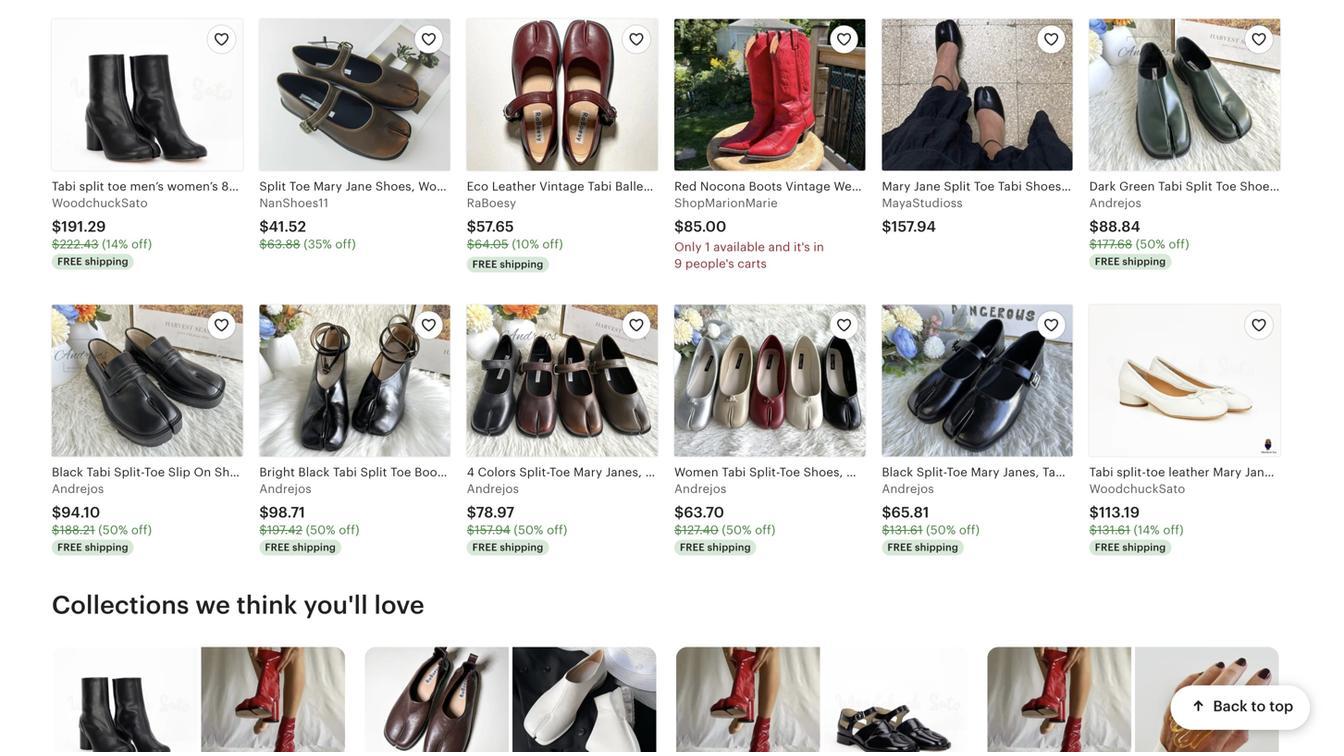 Task type: describe. For each thing, give the bounding box(es) containing it.
nocona
[[701, 179, 746, 193]]

woodchucksato inside tabi split-toe leather mary jane flats 35-48 woodchucksato $ 113.19 $ 131.61 (14% off) free shipping
[[1090, 482, 1186, 496]]

off) for 78.97
[[547, 523, 568, 537]]

flats
[[1276, 466, 1301, 479]]

and
[[769, 240, 791, 254]]

$ inside mayastudioss $ 157.94
[[882, 218, 892, 235]]

shipping for 98.71
[[293, 542, 336, 554]]

toe for woodchucksato
[[108, 179, 127, 193]]

women eco friendly split toe tabi ballet flats | vintage foldable tabis ballet flats | retro brown white black tabi flats image
[[365, 648, 509, 753]]

63.70
[[684, 504, 725, 521]]

andrejos for 65.81
[[882, 482, 935, 496]]

shipping for 65.81
[[916, 542, 959, 554]]

red nocona boots vintage western boots size 6 image
[[675, 19, 866, 171]]

it's
[[794, 240, 811, 254]]

(50% for 78.97
[[514, 523, 544, 537]]

leather inside tabi split-toe leather mary jane flats 35-48 woodchucksato $ 113.19 $ 131.61 (14% off) free shipping
[[1169, 466, 1210, 479]]

andrejos $ 88.84 $ 177.68 (50% off) free shipping
[[1090, 196, 1190, 267]]

split
[[79, 179, 104, 193]]

63.88
[[267, 237, 301, 251]]

41.52
[[269, 218, 306, 235]]

8cm
[[222, 179, 247, 193]]

tabi for 113.19
[[1090, 466, 1114, 479]]

2 boots from the left
[[886, 179, 919, 193]]

mayastudioss
[[882, 196, 963, 210]]

andrejos for 88.84
[[1090, 196, 1142, 210]]

47
[[395, 179, 409, 193]]

$ inside red nocona boots vintage western boots size 6 shopmarionmarie $ 85.00 only 1 available and it's in 9 people's carts
[[675, 218, 684, 235]]

back to top
[[1214, 699, 1294, 715]]

heel
[[251, 179, 276, 193]]

65.81
[[892, 504, 930, 521]]

woodchucksato inside the tabi split toe men's women's 8cm heel leather boots eu35-47 woodchucksato $ 191.29 $ 222.43 (14% off) free shipping
[[52, 196, 148, 210]]

35-
[[1304, 466, 1323, 479]]

dark green tabi split toe shoes, vintage tabi split-toe slip on shoes, women's low heel split toe sandals, women's casual leather footwear image
[[1090, 19, 1281, 171]]

127.40
[[683, 523, 719, 537]]

andrejos for 78.97
[[467, 482, 519, 496]]

nanshoes11
[[259, 196, 329, 210]]

eu35-
[[360, 179, 395, 193]]

collections
[[52, 591, 189, 620]]

virgo ring, astrology ring, statement ring, statement jewelry, lucite ring, zodiac ring, acrylic ring, gift ring image
[[1136, 648, 1280, 753]]

eco leather vintage tabi ballet flats | women split toe adjustable strap mary jane shoes | retro brown black red white split toe tabi shoes image
[[467, 19, 658, 171]]

andrejos $ 98.71 $ 197.42 (50% off) free shipping
[[259, 482, 360, 554]]

64.05
[[475, 237, 509, 251]]

188.21
[[60, 523, 95, 537]]

tabi split toe men's women's 8cm heel leather boots eu35-47 woodchucksato $ 191.29 $ 222.43 (14% off) free shipping
[[52, 179, 409, 267]]

andrejos for 94.10
[[52, 482, 104, 496]]

raboesy
[[467, 196, 517, 210]]

222.43
[[60, 237, 99, 251]]

85.00
[[684, 218, 727, 235]]

red
[[675, 179, 697, 193]]

free for 88.84
[[1096, 256, 1121, 267]]

off) for 65.81
[[960, 523, 980, 537]]

shipping for 63.70
[[708, 542, 751, 554]]

free inside tabi split-toe leather mary jane flats 35-48 woodchucksato $ 113.19 $ 131.61 (14% off) free shipping
[[1096, 542, 1121, 554]]

131.61 inside tabi split-toe leather mary jane flats 35-48 woodchucksato $ 113.19 $ 131.61 (14% off) free shipping
[[1098, 523, 1131, 537]]

off) for 88.84
[[1170, 237, 1190, 251]]

(35%
[[304, 237, 332, 251]]

197.42
[[267, 523, 303, 537]]

(14% inside the tabi split toe men's women's 8cm heel leather boots eu35-47 woodchucksato $ 191.29 $ 222.43 (14% off) free shipping
[[102, 237, 128, 251]]

157.94 inside andrejos $ 78.97 $ 157.94 (50% off) free shipping
[[475, 523, 511, 537]]

carts
[[738, 257, 767, 271]]

94.10
[[61, 504, 100, 521]]

(14% inside tabi split-toe leather mary jane flats 35-48 woodchucksato $ 113.19 $ 131.61 (14% off) free shipping
[[1134, 523, 1161, 537]]

tabi split toe men's women's 8cm heel leather boots eu35-47 image for split toe mary jane shoes, women tabi split-toe shoes, vintage split toe flats, burgundy black khaki brown mary jane shoes, tabi flats shoes image
[[52, 19, 243, 171]]

back
[[1214, 699, 1248, 715]]

western
[[834, 179, 882, 193]]

off) for 94.10
[[131, 523, 152, 537]]

tabi for woodchucksato
[[52, 179, 76, 193]]

split toe mary jane shoes, women tabi split-toe shoes, vintage split toe flats, burgundy black khaki brown mary jane shoes, tabi flats shoes image
[[259, 19, 450, 171]]

3 8 cm tabi heeled boots,tabi ankle boots, tabi split-toe leather boots, women's 8 cm heel split-toe boots. image from the left
[[988, 648, 1132, 753]]

tabi split-toe leather mary jane flats 35-48 woodchucksato $ 113.19 $ 131.61 (14% off) free shipping
[[1090, 466, 1333, 554]]

people's
[[686, 257, 735, 271]]

back to top button
[[1171, 686, 1311, 730]]

free for 63.70
[[680, 542, 705, 554]]

shipping inside the tabi split toe men's women's 8cm heel leather boots eu35-47 woodchucksato $ 191.29 $ 222.43 (14% off) free shipping
[[85, 256, 128, 267]]



Task type: vqa. For each thing, say whether or not it's contained in the screenshot.
with Ads
no



Task type: locate. For each thing, give the bounding box(es) containing it.
boots left vintage
[[749, 179, 783, 193]]

shipping inside andrejos $ 94.10 $ 188.21 (50% off) free shipping
[[85, 542, 128, 554]]

0 vertical spatial woodchucksato
[[52, 196, 148, 210]]

(50% for 98.71
[[306, 523, 336, 537]]

131.61 down 65.81
[[890, 523, 923, 537]]

nanshoes11 $ 41.52 $ 63.88 (35% off)
[[259, 196, 356, 251]]

shipping inside andrejos $ 65.81 $ 131.61 (50% off) free shipping
[[916, 542, 959, 554]]

0 vertical spatial tabi
[[52, 179, 76, 193]]

split-
[[1118, 466, 1147, 479]]

andrejos inside andrejos $ 98.71 $ 197.42 (50% off) free shipping
[[259, 482, 312, 496]]

(50%
[[1136, 237, 1166, 251], [98, 523, 128, 537], [306, 523, 336, 537], [514, 523, 544, 537], [722, 523, 752, 537], [927, 523, 957, 537]]

boots
[[323, 179, 357, 193]]

andrejos for 98.71
[[259, 482, 312, 496]]

off) inside andrejos $ 63.70 $ 127.40 (50% off) free shipping
[[755, 523, 776, 537]]

(50% inside andrejos $ 94.10 $ 188.21 (50% off) free shipping
[[98, 523, 128, 537]]

(50% for 88.84
[[1136, 237, 1166, 251]]

off) inside andrejos $ 78.97 $ 157.94 (50% off) free shipping
[[547, 523, 568, 537]]

free inside andrejos $ 63.70 $ 127.40 (50% off) free shipping
[[680, 542, 705, 554]]

0 horizontal spatial 8 cm tabi heeled boots,tabi ankle boots, tabi split-toe leather boots, women's 8 cm heel split-toe boots. image
[[201, 648, 345, 753]]

1 boots from the left
[[749, 179, 783, 193]]

2 8 cm tabi heeled boots,tabi ankle boots, tabi split-toe leather boots, women's 8 cm heel split-toe boots. image from the left
[[676, 648, 820, 753]]

tabi inside tabi split-toe leather mary jane flats 35-48 woodchucksato $ 113.19 $ 131.61 (14% off) free shipping
[[1090, 466, 1114, 479]]

free inside andrejos $ 78.97 $ 157.94 (50% off) free shipping
[[473, 542, 498, 554]]

toe for 113.19
[[1147, 466, 1166, 479]]

1 131.61 from the left
[[890, 523, 923, 537]]

toe left mary
[[1147, 466, 1166, 479]]

1
[[706, 240, 711, 254]]

off) inside nanshoes11 $ 41.52 $ 63.88 (35% off)
[[335, 237, 356, 251]]

shipping down 127.40
[[708, 542, 751, 554]]

free inside the tabi split toe men's women's 8cm heel leather boots eu35-47 woodchucksato $ 191.29 $ 222.43 (14% off) free shipping
[[57, 256, 82, 267]]

(50% inside andrejos $ 65.81 $ 131.61 (50% off) free shipping
[[927, 523, 957, 537]]

(50% inside andrejos $ 98.71 $ 197.42 (50% off) free shipping
[[306, 523, 336, 537]]

shipping inside andrejos $ 63.70 $ 127.40 (50% off) free shipping
[[708, 542, 751, 554]]

157.94 down 78.97
[[475, 523, 511, 537]]

1 horizontal spatial toe
[[1147, 466, 1166, 479]]

off) inside andrejos $ 65.81 $ 131.61 (50% off) free shipping
[[960, 523, 980, 537]]

black tabi split-toe slip on shoes, 3.5 cm heel tabi split-toe shoes, fashion split-toe slip on shoes, women's casual leather footwear image
[[52, 305, 243, 457]]

1 vertical spatial tabi split toe men's women's 8cm heel leather boots eu35-47 image
[[53, 648, 197, 753]]

boots
[[749, 179, 783, 193], [886, 179, 919, 193]]

free inside andrejos $ 98.71 $ 197.42 (50% off) free shipping
[[265, 542, 290, 554]]

1 horizontal spatial boots
[[886, 179, 919, 193]]

0 horizontal spatial tabi
[[52, 179, 76, 193]]

toe right split
[[108, 179, 127, 193]]

0 vertical spatial toe
[[108, 179, 127, 193]]

(50% for 65.81
[[927, 523, 957, 537]]

free down 127.40
[[680, 542, 705, 554]]

size
[[922, 179, 947, 193]]

women tabi split-toe shoes, women tabi ballet shoes sandal split toe, split toe mule slippers, split-toe mary janes, women tabi flats shoes image
[[675, 305, 866, 457]]

shipping down 188.21
[[85, 542, 128, 554]]

andrejos inside the andrejos $ 88.84 $ 177.68 (50% off) free shipping
[[1090, 196, 1142, 210]]

(50% inside andrejos $ 78.97 $ 157.94 (50% off) free shipping
[[514, 523, 544, 537]]

(50% down the 88.84
[[1136, 237, 1166, 251]]

(50% down 78.97
[[514, 523, 544, 537]]

tabi inside the tabi split toe men's women's 8cm heel leather boots eu35-47 woodchucksato $ 191.29 $ 222.43 (14% off) free shipping
[[52, 179, 76, 193]]

off) inside andrejos $ 98.71 $ 197.42 (50% off) free shipping
[[339, 523, 360, 537]]

andrejos inside andrejos $ 94.10 $ 188.21 (50% off) free shipping
[[52, 482, 104, 496]]

mary jane split toe tabi shoes ladies sandals women's slippers 3-6cm heels image
[[882, 19, 1073, 171]]

andrejos up 94.10
[[52, 482, 104, 496]]

(50% right 197.42
[[306, 523, 336, 537]]

off) for 98.71
[[339, 523, 360, 537]]

andrejos up the 88.84
[[1090, 196, 1142, 210]]

tabi split toe men's women's 8cm heel leather boots eu35-47 image
[[52, 19, 243, 171], [53, 648, 197, 753]]

mary
[[1214, 466, 1243, 479]]

shipping down 177.68 on the top
[[1123, 256, 1167, 267]]

1 horizontal spatial 131.61
[[1098, 523, 1131, 537]]

women's
[[167, 179, 218, 193]]

131.61 down 113.19
[[1098, 523, 1131, 537]]

1 vertical spatial (14%
[[1134, 523, 1161, 537]]

off) for 63.70
[[755, 523, 776, 537]]

2 horizontal spatial 8 cm tabi heeled boots,tabi ankle boots, tabi split-toe leather boots, women's 8 cm heel split-toe boots. image
[[988, 648, 1132, 753]]

free down 65.81
[[888, 542, 913, 554]]

tabi split toe men's women's 8cm heel leather boots eu35-47 image for women eco friendly split toe tabi ballet flats | vintage foldable tabis ballet flats | retro brown white black tabi flats image
[[53, 648, 197, 753]]

free
[[57, 256, 82, 267], [1096, 256, 1121, 267], [473, 259, 498, 270], [57, 542, 82, 554], [265, 542, 290, 554], [473, 542, 498, 554], [680, 542, 705, 554], [888, 542, 913, 554], [1096, 542, 1121, 554]]

red nocona boots vintage western boots size 6 shopmarionmarie $ 85.00 only 1 available and it's in 9 people's carts
[[675, 179, 958, 271]]

78.97
[[476, 504, 515, 521]]

free for 98.71
[[265, 542, 290, 554]]

1 vertical spatial tabi
[[1090, 466, 1114, 479]]

think
[[237, 591, 298, 620]]

177.68
[[1098, 237, 1133, 251]]

(50% for 63.70
[[722, 523, 752, 537]]

98.71
[[269, 504, 306, 521]]

free down 78.97
[[473, 542, 498, 554]]

1 vertical spatial toe
[[1147, 466, 1166, 479]]

you'll
[[304, 591, 368, 620]]

(50% right 188.21
[[98, 523, 128, 537]]

6
[[950, 179, 958, 193]]

1 vertical spatial woodchucksato
[[1090, 482, 1186, 496]]

131.61
[[890, 523, 923, 537], [1098, 523, 1131, 537]]

andrejos up 78.97
[[467, 482, 519, 496]]

0 horizontal spatial woodchucksato
[[52, 196, 148, 210]]

shipping inside the andrejos $ 88.84 $ 177.68 (50% off) free shipping
[[1123, 256, 1167, 267]]

available
[[714, 240, 766, 254]]

free down 113.19
[[1096, 542, 1121, 554]]

off)
[[131, 237, 152, 251], [335, 237, 356, 251], [543, 237, 563, 251], [1170, 237, 1190, 251], [131, 523, 152, 537], [339, 523, 360, 537], [547, 523, 568, 537], [755, 523, 776, 537], [960, 523, 980, 537], [1164, 523, 1185, 537]]

57.65
[[477, 218, 514, 235]]

leather inside the tabi split toe men's women's 8cm heel leather boots eu35-47 woodchucksato $ 191.29 $ 222.43 (14% off) free shipping
[[279, 179, 320, 193]]

shipping down 78.97
[[500, 542, 544, 554]]

0 horizontal spatial boots
[[749, 179, 783, 193]]

157.94
[[892, 218, 937, 235], [475, 523, 511, 537]]

andrejos inside andrejos $ 65.81 $ 131.61 (50% off) free shipping
[[882, 482, 935, 496]]

toe
[[108, 179, 127, 193], [1147, 466, 1166, 479]]

free down 188.21
[[57, 542, 82, 554]]

(50% down 65.81
[[927, 523, 957, 537]]

leather left mary
[[1169, 466, 1210, 479]]

free for 78.97
[[473, 542, 498, 554]]

off) inside tabi split-toe leather mary jane flats 35-48 woodchucksato $ 113.19 $ 131.61 (14% off) free shipping
[[1164, 523, 1185, 537]]

shipping inside andrejos $ 78.97 $ 157.94 (50% off) free shipping
[[500, 542, 544, 554]]

off) inside the andrejos $ 88.84 $ 177.68 (50% off) free shipping
[[1170, 237, 1190, 251]]

andrejos up 65.81
[[882, 482, 935, 496]]

collections we think you'll love
[[52, 591, 425, 620]]

shipping down 197.42
[[293, 542, 336, 554]]

157.94 inside mayastudioss $ 157.94
[[892, 218, 937, 235]]

0 horizontal spatial (14%
[[102, 237, 128, 251]]

0 horizontal spatial toe
[[108, 179, 127, 193]]

mayastudioss $ 157.94
[[882, 196, 963, 235]]

andrejos inside andrejos $ 63.70 $ 127.40 (50% off) free shipping
[[675, 482, 727, 496]]

in
[[814, 240, 825, 254]]

shipping for 78.97
[[500, 542, 544, 554]]

1 horizontal spatial 157.94
[[892, 218, 937, 235]]

1 vertical spatial 157.94
[[475, 523, 511, 537]]

shipping for 94.10
[[85, 542, 128, 554]]

off) inside "raboesy $ 57.65 $ 64.05 (10% off) free shipping"
[[543, 237, 563, 251]]

shipping inside tabi split-toe leather mary jane flats 35-48 woodchucksato $ 113.19 $ 131.61 (14% off) free shipping
[[1123, 542, 1167, 554]]

toe inside the tabi split toe men's women's 8cm heel leather boots eu35-47 woodchucksato $ 191.29 $ 222.43 (14% off) free shipping
[[108, 179, 127, 193]]

(50% inside the andrejos $ 88.84 $ 177.68 (50% off) free shipping
[[1136, 237, 1166, 251]]

andrejos up the 63.70
[[675, 482, 727, 496]]

leather up "nanshoes11"
[[279, 179, 320, 193]]

tabi left split-
[[1090, 466, 1114, 479]]

131.61 inside andrejos $ 65.81 $ 131.61 (50% off) free shipping
[[890, 523, 923, 537]]

4 colors split-toe mary janes, tabi split-toe shoes, women tabi ballet shoes sandal split toe, split toe mule slippers, tabi flats shoes image
[[467, 305, 658, 457]]

shipping down 65.81
[[916, 542, 959, 554]]

(14% down 113.19
[[1134, 523, 1161, 537]]

48
[[1323, 466, 1333, 479]]

1 horizontal spatial leather
[[1169, 466, 1210, 479]]

andrejos for 63.70
[[675, 482, 727, 496]]

free for 57.65
[[473, 259, 498, 270]]

0 vertical spatial 157.94
[[892, 218, 937, 235]]

1 horizontal spatial woodchucksato
[[1090, 482, 1186, 496]]

woodchucksato
[[52, 196, 148, 210], [1090, 482, 1186, 496]]

vintage
[[786, 179, 831, 193]]

to
[[1252, 699, 1266, 715]]

0 vertical spatial (14%
[[102, 237, 128, 251]]

191.29
[[61, 218, 106, 235]]

2023 new design air tabi loafers leather shoes, tabi split toe , men's women's  leather tabi   size eu 35-44 image
[[513, 648, 657, 753]]

0 horizontal spatial 131.61
[[890, 523, 923, 537]]

we
[[196, 591, 230, 620]]

free inside andrejos $ 65.81 $ 131.61 (50% off) free shipping
[[888, 542, 913, 554]]

2 131.61 from the left
[[1098, 523, 1131, 537]]

free for 65.81
[[888, 542, 913, 554]]

bright black tabi split toe boots, 80 mm chunky round heels tabi split toe boots, women's leather tabi split toe boots, platform ankle boots image
[[259, 305, 450, 457]]

1 8 cm tabi heeled boots,tabi ankle boots, tabi split-toe leather boots, women's 8 cm heel split-toe boots. image from the left
[[201, 648, 345, 753]]

8 cm tabi heeled boots,tabi ankle boots, tabi split-toe leather boots, women's 8 cm heel split-toe boots. image
[[201, 648, 345, 753], [676, 648, 820, 753], [988, 648, 1132, 753]]

black split-toe mary janes, tabi split-toe shoes, women tabi ballet shoes sandal split toe, split toe mule slippers, women tabi flats shoes image
[[882, 305, 1073, 457]]

9
[[675, 257, 683, 271]]

free down 64.05
[[473, 259, 498, 270]]

shipping down 113.19
[[1123, 542, 1167, 554]]

toe inside tabi split-toe leather mary jane flats 35-48 woodchucksato $ 113.19 $ 131.61 (14% off) free shipping
[[1147, 466, 1166, 479]]

0 vertical spatial tabi split toe men's women's 8cm heel leather boots eu35-47 image
[[52, 19, 243, 171]]

love
[[374, 591, 425, 620]]

top
[[1270, 699, 1294, 715]]

(50% inside andrejos $ 63.70 $ 127.40 (50% off) free shipping
[[722, 523, 752, 537]]

1 horizontal spatial tabi
[[1090, 466, 1114, 479]]

tabi
[[52, 179, 76, 193], [1090, 466, 1114, 479]]

off) for 57.65
[[543, 237, 563, 251]]

1 horizontal spatial 8 cm tabi heeled boots,tabi ankle boots, tabi split-toe leather boots, women's 8 cm heel split-toe boots. image
[[676, 648, 820, 753]]

andrejos
[[1090, 196, 1142, 210], [52, 482, 104, 496], [259, 482, 312, 496], [467, 482, 519, 496], [675, 482, 727, 496], [882, 482, 935, 496]]

free down 222.43
[[57, 256, 82, 267]]

leather
[[279, 179, 320, 193], [1169, 466, 1210, 479]]

free down 177.68 on the top
[[1096, 256, 1121, 267]]

shipping for 88.84
[[1123, 256, 1167, 267]]

andrejos up '98.71'
[[259, 482, 312, 496]]

off) for 41.52
[[335, 237, 356, 251]]

(50% for 94.10
[[98, 523, 128, 537]]

free inside "raboesy $ 57.65 $ 64.05 (10% off) free shipping"
[[473, 259, 498, 270]]

(10%
[[512, 237, 540, 251]]

$
[[52, 218, 61, 235], [259, 218, 269, 235], [467, 218, 477, 235], [675, 218, 684, 235], [882, 218, 892, 235], [1090, 218, 1100, 235], [52, 237, 60, 251], [259, 237, 267, 251], [467, 237, 475, 251], [1090, 237, 1098, 251], [52, 504, 61, 521], [259, 504, 269, 521], [467, 504, 476, 521], [675, 504, 684, 521], [882, 504, 892, 521], [1090, 504, 1100, 521], [52, 523, 60, 537], [259, 523, 267, 537], [467, 523, 475, 537], [675, 523, 683, 537], [882, 523, 890, 537], [1090, 523, 1098, 537]]

tabi split-toe leather sandals 35-46 image
[[824, 648, 968, 753]]

free inside andrejos $ 94.10 $ 188.21 (50% off) free shipping
[[57, 542, 82, 554]]

113.19
[[1100, 504, 1141, 521]]

andrejos $ 65.81 $ 131.61 (50% off) free shipping
[[882, 482, 980, 554]]

1 horizontal spatial (14%
[[1134, 523, 1161, 537]]

(50% right 127.40
[[722, 523, 752, 537]]

shipping down 222.43
[[85, 256, 128, 267]]

(14% right 222.43
[[102, 237, 128, 251]]

tabi left split
[[52, 179, 76, 193]]

andrejos $ 94.10 $ 188.21 (50% off) free shipping
[[52, 482, 152, 554]]

157.94 down mayastudioss
[[892, 218, 937, 235]]

88.84
[[1100, 218, 1141, 235]]

woodchucksato down split-
[[1090, 482, 1186, 496]]

tabi split-toe leather mary jane flats 35-48 image
[[1090, 305, 1281, 457]]

0 horizontal spatial 157.94
[[475, 523, 511, 537]]

only
[[675, 240, 702, 254]]

jane
[[1246, 466, 1272, 479]]

off) inside andrejos $ 94.10 $ 188.21 (50% off) free shipping
[[131, 523, 152, 537]]

men's
[[130, 179, 164, 193]]

(14%
[[102, 237, 128, 251], [1134, 523, 1161, 537]]

free down 197.42
[[265, 542, 290, 554]]

andrejos $ 63.70 $ 127.40 (50% off) free shipping
[[675, 482, 776, 554]]

andrejos inside andrejos $ 78.97 $ 157.94 (50% off) free shipping
[[467, 482, 519, 496]]

shipping inside andrejos $ 98.71 $ 197.42 (50% off) free shipping
[[293, 542, 336, 554]]

1 vertical spatial leather
[[1169, 466, 1210, 479]]

andrejos $ 78.97 $ 157.94 (50% off) free shipping
[[467, 482, 568, 554]]

0 vertical spatial leather
[[279, 179, 320, 193]]

shipping
[[85, 256, 128, 267], [1123, 256, 1167, 267], [500, 259, 544, 270], [85, 542, 128, 554], [293, 542, 336, 554], [500, 542, 544, 554], [708, 542, 751, 554], [916, 542, 959, 554], [1123, 542, 1167, 554]]

free for 94.10
[[57, 542, 82, 554]]

boots up mayastudioss
[[886, 179, 919, 193]]

free inside the andrejos $ 88.84 $ 177.68 (50% off) free shipping
[[1096, 256, 1121, 267]]

shopmarionmarie
[[675, 196, 778, 210]]

0 horizontal spatial leather
[[279, 179, 320, 193]]

off) inside the tabi split toe men's women's 8cm heel leather boots eu35-47 woodchucksato $ 191.29 $ 222.43 (14% off) free shipping
[[131, 237, 152, 251]]

shipping down (10%
[[500, 259, 544, 270]]

shipping inside "raboesy $ 57.65 $ 64.05 (10% off) free shipping"
[[500, 259, 544, 270]]

raboesy $ 57.65 $ 64.05 (10% off) free shipping
[[467, 196, 563, 270]]

shipping for 57.65
[[500, 259, 544, 270]]

woodchucksato down split
[[52, 196, 148, 210]]



